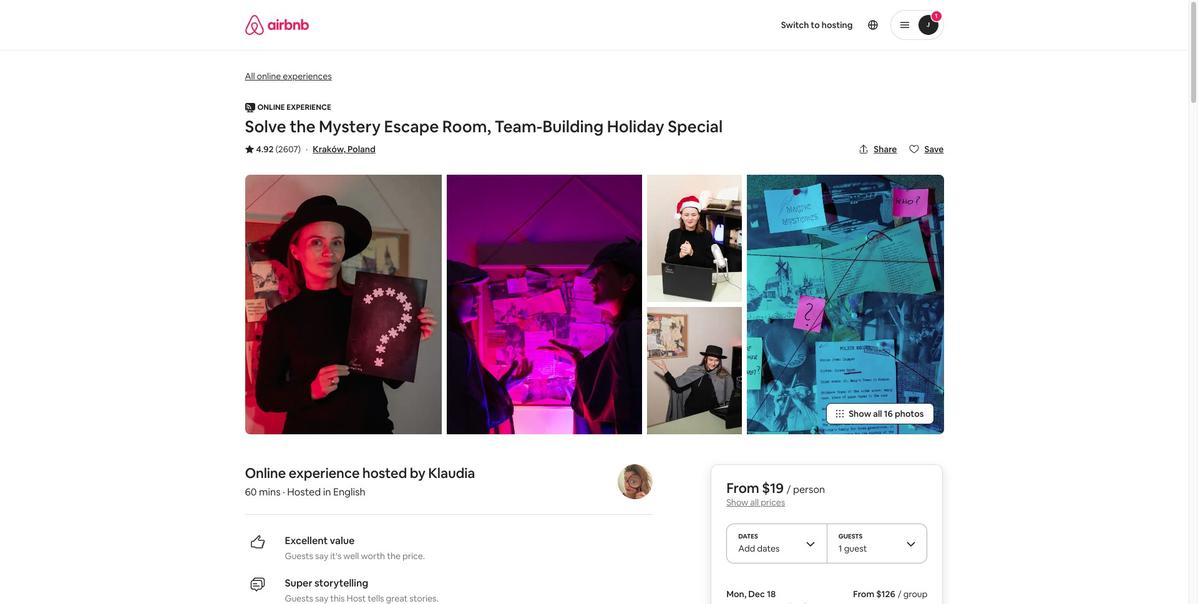 Task type: vqa. For each thing, say whether or not it's contained in the screenshot.
Bedroom
no



Task type: describe. For each thing, give the bounding box(es) containing it.
show all 16 photos link
[[826, 403, 934, 424]]

show inside show all 16 photos link
[[849, 408, 871, 419]]

all inside from $19 / person show all prices
[[750, 497, 759, 508]]

online
[[257, 71, 281, 82]]

all online experiences
[[245, 71, 332, 82]]

dates add dates
[[738, 532, 780, 554]]

/ for $126
[[898, 589, 902, 600]]

· inside online experience hosted by klaudia 60 mins · hosted in english
[[283, 486, 285, 499]]

guests for super storytelling
[[285, 593, 313, 604]]

experiences
[[283, 71, 332, 82]]

from for $19
[[727, 479, 759, 497]]

share button
[[854, 139, 902, 160]]

in
[[323, 486, 331, 499]]

from $126 / group
[[853, 589, 928, 600]]

building
[[543, 116, 604, 137]]

1 inside 1 dropdown button
[[935, 12, 938, 20]]

1 inside guests 1 guest
[[839, 543, 842, 554]]

the inside excellent value guests say it's well worth the price.
[[387, 550, 401, 562]]

say for storytelling
[[315, 593, 328, 604]]

online
[[257, 102, 285, 112]]

(2607)
[[276, 144, 301, 155]]

prices
[[761, 497, 785, 508]]

online experience hosted by klaudia 60 mins · hosted in english
[[245, 464, 475, 499]]

hosted
[[362, 464, 407, 482]]

stories.
[[410, 593, 439, 604]]

well
[[343, 550, 359, 562]]

0 horizontal spatial the
[[290, 116, 316, 137]]

experience
[[287, 102, 331, 112]]

1 button
[[890, 10, 944, 40]]

team-
[[495, 116, 543, 137]]

dates
[[738, 532, 758, 540]]

kraków,
[[313, 144, 346, 155]]

mon, dec 18
[[727, 589, 776, 600]]

18
[[767, 589, 776, 600]]

1 horizontal spatial all
[[873, 408, 882, 419]]

share
[[874, 144, 897, 155]]

kraków, poland link
[[313, 144, 376, 155]]

switch to hosting link
[[774, 12, 860, 38]]

this
[[330, 593, 345, 604]]

all
[[245, 71, 255, 82]]

show inside from $19 / person show all prices
[[727, 497, 749, 508]]

dates
[[757, 543, 780, 554]]

switch
[[781, 19, 809, 31]]

from $19 / person show all prices
[[727, 479, 825, 508]]

save button
[[905, 139, 949, 160]]

holiday
[[607, 116, 665, 137]]

dec
[[749, 589, 765, 600]]

room,
[[442, 116, 491, 137]]



Task type: locate. For each thing, give the bounding box(es) containing it.
experience cover photo image
[[245, 175, 442, 434], [245, 175, 442, 434]]

guests inside excellent value guests say it's well worth the price.
[[285, 550, 313, 562]]

the down the experience
[[290, 116, 316, 137]]

guests for excellent value
[[285, 550, 313, 562]]

0 horizontal spatial all
[[750, 497, 759, 508]]

1 vertical spatial the
[[387, 550, 401, 562]]

0 vertical spatial ·
[[306, 144, 308, 155]]

1 vertical spatial from
[[853, 589, 875, 600]]

from
[[727, 479, 759, 497], [853, 589, 875, 600]]

0 horizontal spatial /
[[787, 483, 791, 496]]

show all prices button
[[727, 497, 785, 508]]

1 vertical spatial 1
[[839, 543, 842, 554]]

0 horizontal spatial ·
[[283, 486, 285, 499]]

online
[[245, 464, 286, 482]]

person
[[793, 483, 825, 496]]

· right "mins"
[[283, 486, 285, 499]]

excellent value guests say it's well worth the price.
[[285, 534, 425, 562]]

2 vertical spatial guests
[[285, 593, 313, 604]]

mystery
[[319, 116, 381, 137]]

1 horizontal spatial the
[[387, 550, 401, 562]]

from for $126
[[853, 589, 875, 600]]

worth
[[361, 550, 385, 562]]

1 vertical spatial say
[[315, 593, 328, 604]]

from left $126 at the right bottom
[[853, 589, 875, 600]]

1 vertical spatial all
[[750, 497, 759, 508]]

mins
[[259, 486, 281, 499]]

say left this
[[315, 593, 328, 604]]

escape
[[384, 116, 439, 137]]

value
[[330, 534, 355, 547]]

$19
[[762, 479, 784, 497]]

the left price.
[[387, 550, 401, 562]]

photos
[[895, 408, 924, 419]]

4.92 (2607)
[[256, 144, 301, 155]]

all online experiences link
[[245, 69, 332, 82]]

the
[[290, 116, 316, 137], [387, 550, 401, 562]]

/ right $19
[[787, 483, 791, 496]]

hosting
[[822, 19, 853, 31]]

1 vertical spatial /
[[898, 589, 902, 600]]

hosted
[[287, 486, 321, 499]]

0 vertical spatial 1
[[935, 12, 938, 20]]

super storytelling guests say this host tells great stories.
[[285, 577, 439, 604]]

16
[[884, 408, 893, 419]]

super
[[285, 577, 312, 590]]

0 vertical spatial show
[[849, 408, 871, 419]]

profile element
[[609, 0, 944, 50]]

it's
[[330, 550, 342, 562]]

1 horizontal spatial show
[[849, 408, 871, 419]]

by klaudia
[[410, 464, 475, 482]]

poland
[[348, 144, 376, 155]]

we have special games for holiday / christmas season! image
[[647, 175, 742, 302], [647, 175, 742, 302]]

1 horizontal spatial from
[[853, 589, 875, 600]]

say
[[315, 550, 328, 562], [315, 593, 328, 604]]

special
[[668, 116, 723, 137]]

/ for $19
[[787, 483, 791, 496]]

guests inside super storytelling guests say this host tells great stories.
[[285, 593, 313, 604]]

group
[[904, 589, 928, 600]]

1 vertical spatial show
[[727, 497, 749, 508]]

discussions and communication are the core of our games! image
[[447, 175, 642, 434], [447, 175, 642, 434]]

learn more about the host, klaudia. image
[[618, 464, 653, 499], [618, 464, 653, 499]]

some investigations are more tricky... image
[[747, 175, 944, 434], [747, 175, 944, 434]]

show left prices
[[727, 497, 749, 508]]

from left $19
[[727, 479, 759, 497]]

show all 16 photos
[[849, 408, 924, 419]]

price.
[[403, 550, 425, 562]]

say inside excellent value guests say it's well worth the price.
[[315, 550, 328, 562]]

0 horizontal spatial 1
[[839, 543, 842, 554]]

all left prices
[[750, 497, 759, 508]]

show
[[849, 408, 871, 419], [727, 497, 749, 508]]

$126
[[876, 589, 896, 600]]

0 vertical spatial from
[[727, 479, 759, 497]]

guest
[[844, 543, 867, 554]]

1 horizontal spatial /
[[898, 589, 902, 600]]

0 horizontal spatial from
[[727, 479, 759, 497]]

· kraków, poland
[[306, 144, 376, 155]]

guests up guest
[[839, 532, 863, 540]]

60
[[245, 486, 257, 499]]

4.92
[[256, 144, 274, 155]]

guests down the super
[[285, 593, 313, 604]]

1 horizontal spatial 1
[[935, 12, 938, 20]]

2 say from the top
[[315, 593, 328, 604]]

say for value
[[315, 550, 328, 562]]

excellent
[[285, 534, 328, 547]]

guests
[[839, 532, 863, 540], [285, 550, 313, 562], [285, 593, 313, 604]]

1 say from the top
[[315, 550, 328, 562]]

guests inside guests 1 guest
[[839, 532, 863, 540]]

0 vertical spatial guests
[[839, 532, 863, 540]]

experience
[[289, 464, 360, 482]]

to
[[811, 19, 820, 31]]

save
[[925, 144, 944, 155]]

/
[[787, 483, 791, 496], [898, 589, 902, 600]]

solve
[[245, 116, 286, 137]]

show left 16
[[849, 408, 871, 419]]

say inside super storytelling guests say this host tells great stories.
[[315, 593, 328, 604]]

storytelling
[[315, 577, 368, 590]]

·
[[306, 144, 308, 155], [283, 486, 285, 499]]

0 vertical spatial /
[[787, 483, 791, 496]]

guests 1 guest
[[839, 532, 867, 554]]

· right the (2607) at left
[[306, 144, 308, 155]]

/ right $126 at the right bottom
[[898, 589, 902, 600]]

0 horizontal spatial show
[[727, 497, 749, 508]]

guests down excellent
[[285, 550, 313, 562]]

1
[[935, 12, 938, 20], [839, 543, 842, 554]]

1 vertical spatial ·
[[283, 486, 285, 499]]

host
[[347, 593, 366, 604]]

1 horizontal spatial ·
[[306, 144, 308, 155]]

0 vertical spatial the
[[290, 116, 316, 137]]

online experience
[[257, 102, 331, 112]]

all left 16
[[873, 408, 882, 419]]

tells
[[368, 593, 384, 604]]

solve the mystery escape room, team-building holiday special
[[245, 116, 723, 137]]

0 vertical spatial say
[[315, 550, 328, 562]]

our hosts have great energy and storytelling skills :) image
[[647, 307, 742, 434], [647, 307, 742, 434]]

english
[[333, 486, 365, 499]]

from inside from $19 / person show all prices
[[727, 479, 759, 497]]

1 vertical spatial guests
[[285, 550, 313, 562]]

say left it's on the bottom left of page
[[315, 550, 328, 562]]

0 vertical spatial all
[[873, 408, 882, 419]]

add
[[738, 543, 755, 554]]

mon,
[[727, 589, 747, 600]]

switch to hosting
[[781, 19, 853, 31]]

/ inside from $19 / person show all prices
[[787, 483, 791, 496]]

great
[[386, 593, 408, 604]]

all
[[873, 408, 882, 419], [750, 497, 759, 508]]



